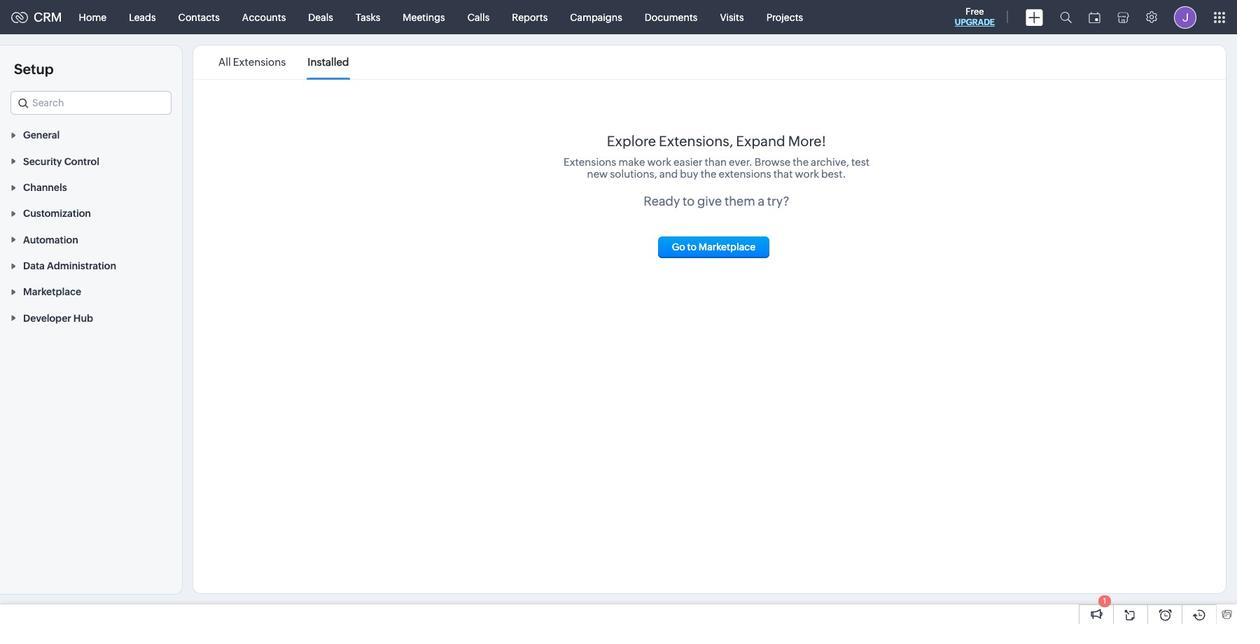 Task type: vqa. For each thing, say whether or not it's contained in the screenshot.
Revenue
no



Task type: locate. For each thing, give the bounding box(es) containing it.
installed link
[[308, 46, 349, 78]]

to
[[683, 194, 695, 209], [687, 242, 697, 253]]

tasks
[[356, 12, 380, 23]]

extensions right all
[[233, 56, 286, 68]]

projects
[[766, 12, 803, 23]]

and
[[659, 168, 678, 180]]

all
[[218, 56, 231, 68]]

marketplace inside dropdown button
[[23, 287, 81, 298]]

buy
[[680, 168, 699, 180]]

the
[[793, 156, 809, 168], [701, 168, 717, 180]]

visits link
[[709, 0, 755, 34]]

customization
[[23, 208, 91, 219]]

general button
[[0, 122, 182, 148]]

all extensions link
[[218, 46, 286, 78]]

crm
[[34, 10, 62, 25]]

extensions,
[[659, 133, 733, 149]]

free
[[966, 6, 984, 17]]

upgrade
[[955, 18, 995, 27]]

1 horizontal spatial the
[[793, 156, 809, 168]]

the right buy
[[701, 168, 717, 180]]

1 horizontal spatial work
[[795, 168, 819, 180]]

profile element
[[1166, 0, 1205, 34]]

0 vertical spatial extensions
[[233, 56, 286, 68]]

data
[[23, 261, 45, 272]]

meetings
[[403, 12, 445, 23]]

administration
[[47, 261, 116, 272]]

1 horizontal spatial extensions
[[564, 156, 616, 168]]

hub
[[73, 313, 93, 324]]

create menu image
[[1026, 9, 1043, 26]]

marketplace up developer
[[23, 287, 81, 298]]

search image
[[1060, 11, 1072, 23]]

visits
[[720, 12, 744, 23]]

1 vertical spatial extensions
[[564, 156, 616, 168]]

campaigns
[[570, 12, 622, 23]]

work
[[647, 156, 672, 168], [795, 168, 819, 180]]

best.
[[821, 168, 846, 180]]

security
[[23, 156, 62, 167]]

reports link
[[501, 0, 559, 34]]

ready
[[644, 194, 680, 209]]

home
[[79, 12, 107, 23]]

0 horizontal spatial extensions
[[233, 56, 286, 68]]

tasks link
[[344, 0, 392, 34]]

marketplace down ready to give them a try?
[[699, 242, 756, 253]]

them
[[725, 194, 755, 209]]

logo image
[[11, 12, 28, 23]]

extensions
[[233, 56, 286, 68], [564, 156, 616, 168]]

browse
[[755, 156, 791, 168]]

go to marketplace
[[672, 242, 756, 253]]

0 horizontal spatial the
[[701, 168, 717, 180]]

to left 'give'
[[683, 194, 695, 209]]

None field
[[11, 91, 172, 115]]

documents link
[[634, 0, 709, 34]]

that
[[773, 168, 793, 180]]

deals link
[[297, 0, 344, 34]]

search element
[[1052, 0, 1080, 34]]

customization button
[[0, 200, 182, 226]]

work right that
[[795, 168, 819, 180]]

0 vertical spatial marketplace
[[699, 242, 756, 253]]

extensions left make
[[564, 156, 616, 168]]

developer
[[23, 313, 71, 324]]

leads link
[[118, 0, 167, 34]]

marketplace
[[699, 242, 756, 253], [23, 287, 81, 298]]

0 horizontal spatial marketplace
[[23, 287, 81, 298]]

channels
[[23, 182, 67, 193]]

the down more!
[[793, 156, 809, 168]]

general
[[23, 130, 60, 141]]

to right go
[[687, 242, 697, 253]]

0 vertical spatial to
[[683, 194, 695, 209]]

1 vertical spatial to
[[687, 242, 697, 253]]

1 vertical spatial marketplace
[[23, 287, 81, 298]]

work right make
[[647, 156, 672, 168]]

new
[[587, 168, 608, 180]]

Search text field
[[11, 92, 171, 114]]



Task type: describe. For each thing, give the bounding box(es) containing it.
deals
[[308, 12, 333, 23]]

accounts
[[242, 12, 286, 23]]

calendar image
[[1089, 12, 1101, 23]]

meetings link
[[392, 0, 456, 34]]

ready to give them a try?
[[644, 194, 790, 209]]

than
[[705, 156, 727, 168]]

developer hub button
[[0, 305, 182, 331]]

1 horizontal spatial marketplace
[[699, 242, 756, 253]]

all extensions
[[218, 56, 286, 68]]

1
[[1103, 597, 1106, 606]]

setup
[[14, 61, 54, 77]]

a
[[758, 194, 765, 209]]

channels button
[[0, 174, 182, 200]]

installed
[[308, 56, 349, 68]]

explore
[[607, 133, 656, 149]]

more!
[[788, 133, 826, 149]]

try?
[[767, 194, 790, 209]]

go to marketplace link
[[658, 237, 770, 258]]

make
[[619, 156, 645, 168]]

data administration
[[23, 261, 116, 272]]

reports
[[512, 12, 548, 23]]

easier
[[674, 156, 703, 168]]

0 horizontal spatial work
[[647, 156, 672, 168]]

profile image
[[1174, 6, 1197, 28]]

to for go
[[687, 242, 697, 253]]

campaigns link
[[559, 0, 634, 34]]

data administration button
[[0, 253, 182, 279]]

calls link
[[456, 0, 501, 34]]

developer hub
[[23, 313, 93, 324]]

free upgrade
[[955, 6, 995, 27]]

marketplace button
[[0, 279, 182, 305]]

ever.
[[729, 156, 753, 168]]

expand
[[736, 133, 785, 149]]

documents
[[645, 12, 698, 23]]

extensions
[[719, 168, 771, 180]]

crm link
[[11, 10, 62, 25]]

control
[[64, 156, 99, 167]]

archive,
[[811, 156, 849, 168]]

security control
[[23, 156, 99, 167]]

contacts link
[[167, 0, 231, 34]]

contacts
[[178, 12, 220, 23]]

test
[[851, 156, 870, 168]]

leads
[[129, 12, 156, 23]]

give
[[697, 194, 722, 209]]

explore extensions, expand more! extensions make work easier than ever. browse the archive, test new solutions, and buy the extensions that work best.
[[564, 133, 870, 180]]

home link
[[68, 0, 118, 34]]

automation
[[23, 234, 78, 246]]

extensions inside explore extensions, expand more! extensions make work easier than ever. browse the archive, test new solutions, and buy the extensions that work best.
[[564, 156, 616, 168]]

automation button
[[0, 226, 182, 253]]

security control button
[[0, 148, 182, 174]]

solutions,
[[610, 168, 657, 180]]

to for ready
[[683, 194, 695, 209]]

calls
[[468, 12, 490, 23]]

go
[[672, 242, 685, 253]]

accounts link
[[231, 0, 297, 34]]

projects link
[[755, 0, 814, 34]]

create menu element
[[1017, 0, 1052, 34]]



